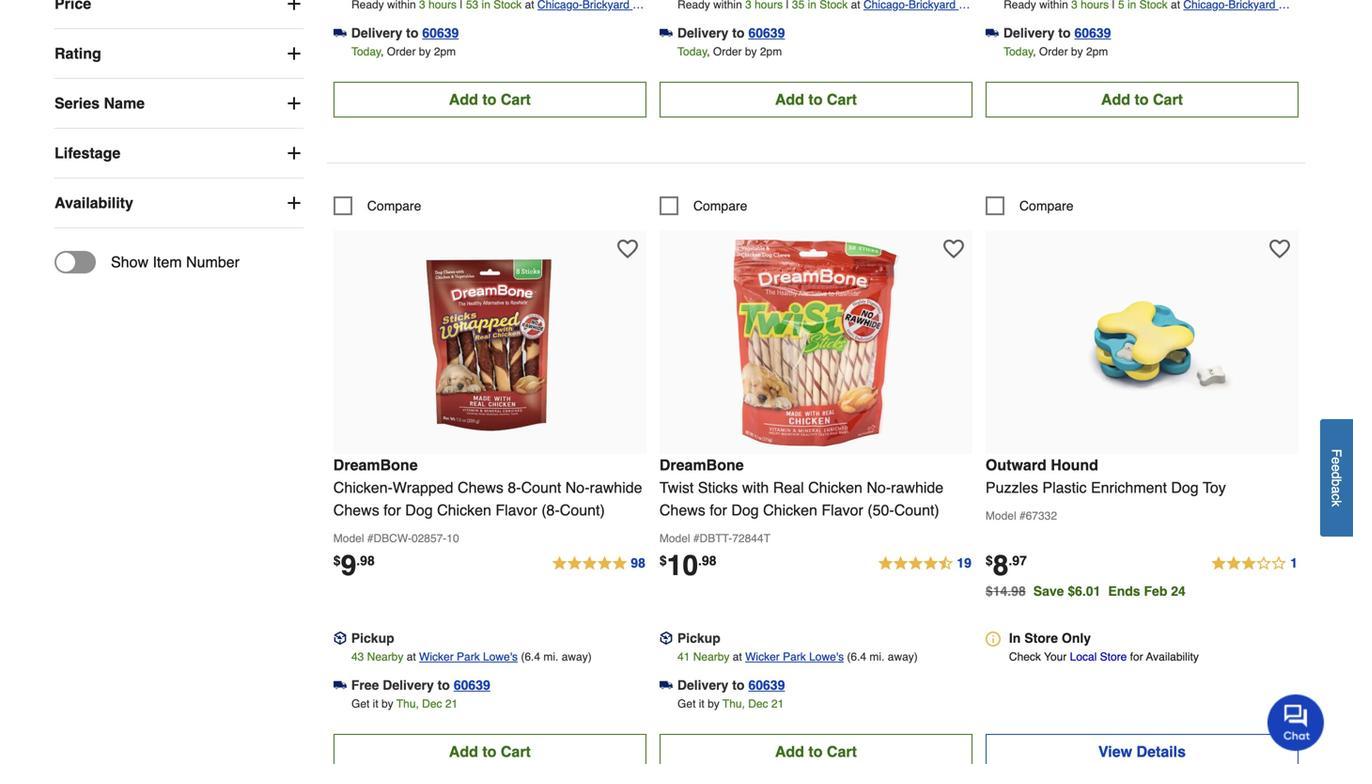 Task type: describe. For each thing, give the bounding box(es) containing it.
.98 for 10
[[699, 553, 717, 568]]

rating button
[[55, 29, 303, 78]]

ends feb 24 element
[[1109, 584, 1194, 599]]

count) for (50-
[[895, 501, 940, 519]]

1 today , order by 2pm from the left
[[352, 45, 456, 58]]

it for delivery
[[699, 697, 705, 711]]

real
[[774, 479, 804, 496]]

43
[[352, 650, 364, 664]]

name
[[104, 95, 145, 112]]

enrichment
[[1091, 479, 1168, 496]]

for for wrapped
[[384, 501, 401, 519]]

series name
[[55, 95, 145, 112]]

$ for 9
[[334, 553, 341, 568]]

feb
[[1145, 584, 1168, 599]]

lifestage
[[55, 144, 121, 162]]

2 today from the left
[[678, 45, 708, 58]]

details
[[1137, 743, 1186, 760]]

availability button
[[55, 179, 303, 228]]

outward hound puzzles plastic enrichment dog toy image
[[1039, 240, 1246, 446]]

mi. for free delivery to 60639
[[544, 650, 559, 664]]

1 horizontal spatial chews
[[458, 479, 504, 496]]

flavor for count
[[496, 501, 538, 519]]

98
[[631, 556, 646, 571]]

72844t
[[733, 532, 771, 545]]

9
[[341, 549, 357, 582]]

3 order from the left
[[1040, 45, 1069, 58]]

a
[[1330, 486, 1345, 494]]

$14.98 save $6.01 ends feb 24
[[986, 584, 1186, 599]]

model for puzzles plastic enrichment dog toy
[[986, 509, 1017, 523]]

98 button
[[551, 553, 647, 575]]

model # dbtt-72844t
[[660, 532, 771, 545]]

2 2pm from the left
[[760, 45, 782, 58]]

outward hound puzzles plastic enrichment dog toy
[[986, 456, 1227, 496]]

heart outline image
[[1270, 239, 1291, 259]]

with
[[743, 479, 769, 496]]

# for sticks
[[694, 532, 700, 545]]

view details link
[[986, 734, 1299, 764]]

count
[[521, 479, 562, 496]]

get for free
[[352, 697, 370, 711]]

$14.98
[[986, 584, 1026, 599]]

for inside in store only check your local store for availability
[[1131, 650, 1144, 664]]

(6.4 for free delivery to 60639
[[521, 650, 541, 664]]

2 today , order by 2pm from the left
[[678, 45, 782, 58]]

f e e d b a c k button
[[1321, 419, 1354, 537]]

availability inside in store only check your local store for availability
[[1147, 650, 1199, 664]]

.97
[[1009, 553, 1027, 568]]

0 vertical spatial 10
[[447, 532, 459, 545]]

actual price $9.98 element
[[334, 549, 375, 582]]

2 heart outline image from the left
[[944, 239, 964, 259]]

24
[[1172, 584, 1186, 599]]

model # dbcw-02857-10
[[334, 532, 459, 545]]

$ 10 .98
[[660, 549, 717, 582]]

chicken right 'real'
[[809, 479, 863, 496]]

chicken for chicken-wrapped chews 8-count no-rawhide chews for dog chicken flavor (8-count)
[[437, 501, 492, 519]]

dog inside outward hound puzzles plastic enrichment dog toy
[[1172, 479, 1199, 496]]

rawhide for twist sticks with real chicken no-rawhide chews for dog chicken flavor (50-count)
[[891, 479, 944, 496]]

free
[[351, 678, 379, 693]]

1 vertical spatial 10
[[667, 549, 699, 582]]

dreambone twist sticks with real chicken no-rawhide chews for dog chicken flavor (50-count) image
[[713, 240, 920, 446]]

no- for chicken
[[867, 479, 891, 496]]

$ for 8
[[986, 553, 993, 568]]

5 stars image
[[551, 553, 647, 575]]

3 today from the left
[[1004, 45, 1034, 58]]

save
[[1034, 584, 1065, 599]]

1 heart outline image from the left
[[617, 239, 638, 259]]

get it by thu, dec 21 for to
[[678, 697, 784, 711]]

lifestage button
[[55, 129, 303, 178]]

get for delivery
[[678, 697, 696, 711]]

2 , from the left
[[708, 45, 710, 58]]

02857-
[[412, 532, 447, 545]]

count) for (8-
[[560, 501, 605, 519]]

d
[[1330, 472, 1345, 479]]

67332
[[1026, 509, 1058, 523]]

wrapped
[[393, 479, 454, 496]]

park for 60639
[[783, 650, 806, 664]]

pickup image
[[660, 632, 673, 645]]

19
[[957, 556, 972, 571]]

show item number
[[111, 253, 240, 271]]

park for to
[[457, 650, 480, 664]]

check
[[1010, 650, 1042, 664]]

$ 9 .98
[[334, 549, 375, 582]]

view details
[[1099, 743, 1186, 760]]

hound
[[1051, 456, 1099, 474]]

41 nearby at wicker park lowe's (6.4 mi. away)
[[678, 650, 918, 664]]

5014515309 element
[[986, 196, 1074, 215]]

your
[[1045, 650, 1067, 664]]

21 for to
[[445, 697, 458, 711]]

wicker park lowe's button for 60639
[[746, 648, 844, 666]]

mi. for delivery to 60639
[[870, 650, 885, 664]]

1 horizontal spatial store
[[1101, 650, 1128, 664]]

plastic
[[1043, 479, 1087, 496]]

dreambone for wrapped
[[334, 456, 418, 474]]

compare for 5001874851 element
[[367, 198, 422, 213]]

availability inside button
[[55, 194, 133, 212]]

41
[[678, 650, 690, 664]]

f
[[1330, 449, 1345, 457]]

dog for chicken-wrapped chews 8-count no-rawhide chews for dog chicken flavor (8-count)
[[405, 501, 433, 519]]

away) for delivery to 60639
[[888, 650, 918, 664]]

43 nearby at wicker park lowe's (6.4 mi. away)
[[352, 650, 592, 664]]

2 e from the top
[[1330, 464, 1345, 472]]

item
[[153, 253, 182, 271]]

plus image for rating
[[285, 44, 303, 63]]

c
[[1330, 494, 1345, 500]]

21 for 60639
[[772, 697, 784, 711]]

1 plus image from the top
[[285, 0, 303, 13]]

plus image for availability
[[285, 194, 303, 213]]

4.5 stars image
[[877, 553, 973, 575]]



Task type: vqa. For each thing, say whether or not it's contained in the screenshot.
the Embrace the Nontraditional
no



Task type: locate. For each thing, give the bounding box(es) containing it.
0 horizontal spatial dec
[[422, 697, 442, 711]]

1 vertical spatial plus image
[[285, 94, 303, 113]]

.98 inside $ 9 .98
[[357, 553, 375, 568]]

at
[[407, 650, 416, 664], [733, 650, 742, 664]]

no- up '(50-'
[[867, 479, 891, 496]]

2pm
[[434, 45, 456, 58], [760, 45, 782, 58], [1087, 45, 1109, 58]]

1 horizontal spatial order
[[713, 45, 742, 58]]

1 count) from the left
[[560, 501, 605, 519]]

wicker
[[419, 650, 454, 664], [746, 650, 780, 664]]

away) for free delivery to 60639
[[562, 650, 592, 664]]

3 plus image from the top
[[285, 144, 303, 163]]

1 flavor from the left
[[496, 501, 538, 519]]

.98 inside $ 10 .98
[[699, 553, 717, 568]]

flavor left '(50-'
[[822, 501, 864, 519]]

1 horizontal spatial 2pm
[[760, 45, 782, 58]]

$ inside $ 10 .98
[[660, 553, 667, 568]]

0 horizontal spatial chews
[[334, 501, 380, 519]]

0 horizontal spatial today
[[352, 45, 381, 58]]

dog left toy
[[1172, 479, 1199, 496]]

rawhide left twist
[[590, 479, 643, 496]]

$ for 10
[[660, 553, 667, 568]]

thu, down free delivery to 60639
[[397, 697, 419, 711]]

2 pickup from the left
[[678, 631, 721, 646]]

flavor inside dreambone chicken-wrapped chews 8-count no-rawhide chews for dog chicken flavor (8-count)
[[496, 501, 538, 519]]

e up d
[[1330, 457, 1345, 464]]

21 down free delivery to 60639
[[445, 697, 458, 711]]

0 horizontal spatial #
[[367, 532, 374, 545]]

chews for twist
[[660, 501, 706, 519]]

show
[[111, 253, 149, 271]]

dog down wrapped at the bottom left
[[405, 501, 433, 519]]

1 horizontal spatial mi.
[[870, 650, 885, 664]]

.98 for 9
[[357, 553, 375, 568]]

1 horizontal spatial dog
[[732, 501, 759, 519]]

compare for "5014515309" element
[[1020, 198, 1074, 213]]

2 it from the left
[[699, 697, 705, 711]]

$ inside $ 9 .98
[[334, 553, 341, 568]]

pickup image
[[334, 632, 347, 645]]

model down puzzles
[[986, 509, 1017, 523]]

1 wicker park lowe's button from the left
[[419, 648, 518, 666]]

rawhide for chicken-wrapped chews 8-count no-rawhide chews for dog chicken flavor (8-count)
[[590, 479, 643, 496]]

1 horizontal spatial at
[[733, 650, 742, 664]]

at for delivery
[[407, 650, 416, 664]]

availability down lifestage
[[55, 194, 133, 212]]

model # 67332
[[986, 509, 1058, 523]]

2 plus image from the top
[[285, 194, 303, 213]]

by
[[419, 45, 431, 58], [745, 45, 757, 58], [1072, 45, 1084, 58], [382, 697, 394, 711], [708, 697, 720, 711]]

get it by thu, dec 21
[[352, 697, 458, 711], [678, 697, 784, 711]]

local store link
[[1070, 650, 1128, 664]]

dec for 60639
[[749, 697, 769, 711]]

add to cart button
[[334, 82, 647, 117], [660, 82, 973, 117], [986, 82, 1299, 117], [334, 734, 647, 764], [660, 734, 973, 764]]

0 horizontal spatial compare
[[367, 198, 422, 213]]

1 horizontal spatial 21
[[772, 697, 784, 711]]

10 down model # dbtt-72844t
[[667, 549, 699, 582]]

get it by thu, dec 21 for delivery
[[352, 697, 458, 711]]

chicken
[[809, 479, 863, 496], [437, 501, 492, 519], [764, 501, 818, 519]]

1 vertical spatial availability
[[1147, 650, 1199, 664]]

at for to
[[733, 650, 742, 664]]

nearby for delivery
[[694, 650, 730, 664]]

wicker park lowe's button for to
[[419, 648, 518, 666]]

no- inside dreambone chicken-wrapped chews 8-count no-rawhide chews for dog chicken flavor (8-count)
[[566, 479, 590, 496]]

compare inside 5001874851 element
[[367, 198, 422, 213]]

0 horizontal spatial no-
[[566, 479, 590, 496]]

for down sticks
[[710, 501, 728, 519]]

model up 9
[[334, 532, 364, 545]]

3 stars image
[[1211, 553, 1299, 575]]

(8-
[[542, 501, 560, 519]]

0 horizontal spatial rawhide
[[590, 479, 643, 496]]

1 horizontal spatial rawhide
[[891, 479, 944, 496]]

2 flavor from the left
[[822, 501, 864, 519]]

2 lowe's from the left
[[810, 650, 844, 664]]

rawhide inside dreambone chicken-wrapped chews 8-count no-rawhide chews for dog chicken flavor (8-count)
[[590, 479, 643, 496]]

lowe's
[[483, 650, 518, 664], [810, 650, 844, 664]]

1 horizontal spatial get it by thu, dec 21
[[678, 697, 784, 711]]

0 horizontal spatial park
[[457, 650, 480, 664]]

0 horizontal spatial thu,
[[397, 697, 419, 711]]

1 plus image from the top
[[285, 44, 303, 63]]

count) up '4.5 stars' image
[[895, 501, 940, 519]]

dreambone for sticks
[[660, 456, 744, 474]]

chews
[[458, 479, 504, 496], [334, 501, 380, 519], [660, 501, 706, 519]]

0 horizontal spatial store
[[1025, 631, 1059, 646]]

1 horizontal spatial model
[[660, 532, 691, 545]]

wicker park lowe's button
[[419, 648, 518, 666], [746, 648, 844, 666]]

show item number element
[[55, 251, 240, 274]]

1 horizontal spatial dec
[[749, 697, 769, 711]]

0 horizontal spatial heart outline image
[[617, 239, 638, 259]]

wicker right 41
[[746, 650, 780, 664]]

dreambone chicken-wrapped chews 8-count no-rawhide chews for dog chicken flavor (8-count)
[[334, 456, 643, 519]]

chews left 8-
[[458, 479, 504, 496]]

1 , from the left
[[381, 45, 384, 58]]

0 horizontal spatial dog
[[405, 501, 433, 519]]

dreambone
[[334, 456, 418, 474], [660, 456, 744, 474]]

1 horizontal spatial (6.4
[[847, 650, 867, 664]]

1 horizontal spatial park
[[783, 650, 806, 664]]

park
[[457, 650, 480, 664], [783, 650, 806, 664]]

get it by thu, dec 21 down free delivery to 60639
[[352, 697, 458, 711]]

2 horizontal spatial chews
[[660, 501, 706, 519]]

3 2pm from the left
[[1087, 45, 1109, 58]]

dog inside dreambone chicken-wrapped chews 8-count no-rawhide chews for dog chicken flavor (8-count)
[[405, 501, 433, 519]]

e up b
[[1330, 464, 1345, 472]]

chicken up 02857-
[[437, 501, 492, 519]]

1 button
[[1211, 553, 1299, 575]]

e
[[1330, 457, 1345, 464], [1330, 464, 1345, 472]]

chicken for twist sticks with real chicken no-rawhide chews for dog chicken flavor (50-count)
[[764, 501, 818, 519]]

2 wicker park lowe's button from the left
[[746, 648, 844, 666]]

chews for chicken-
[[334, 501, 380, 519]]

pickup for delivery
[[678, 631, 721, 646]]

at right 41
[[733, 650, 742, 664]]

1 wicker from the left
[[419, 650, 454, 664]]

truck filled image
[[986, 26, 999, 40]]

view
[[1099, 743, 1133, 760]]

dreambone inside dreambone twist sticks with real chicken no-rawhide chews for dog chicken flavor (50-count)
[[660, 456, 744, 474]]

0 horizontal spatial for
[[384, 501, 401, 519]]

flavor for chicken
[[822, 501, 864, 519]]

compare for 5014602173 element
[[694, 198, 748, 213]]

1 dreambone from the left
[[334, 456, 418, 474]]

2 count) from the left
[[895, 501, 940, 519]]

2 horizontal spatial ,
[[1034, 45, 1037, 58]]

1 horizontal spatial nearby
[[694, 650, 730, 664]]

0 horizontal spatial get it by thu, dec 21
[[352, 697, 458, 711]]

get it by thu, dec 21 down 41
[[678, 697, 784, 711]]

1 at from the left
[[407, 650, 416, 664]]

plus image for series name
[[285, 94, 303, 113]]

rating
[[55, 45, 101, 62]]

0 horizontal spatial today , order by 2pm
[[352, 45, 456, 58]]

rawhide up '(50-'
[[891, 479, 944, 496]]

to
[[406, 25, 419, 40], [733, 25, 745, 40], [1059, 25, 1071, 40], [483, 91, 497, 108], [809, 91, 823, 108], [1135, 91, 1149, 108], [438, 678, 450, 693], [733, 678, 745, 693], [483, 743, 497, 760], [809, 743, 823, 760]]

0 vertical spatial availability
[[55, 194, 133, 212]]

1 2pm from the left
[[434, 45, 456, 58]]

1 vertical spatial plus image
[[285, 194, 303, 213]]

chicken inside dreambone chicken-wrapped chews 8-count no-rawhide chews for dog chicken flavor (8-count)
[[437, 501, 492, 519]]

for inside dreambone chicken-wrapped chews 8-count no-rawhide chews for dog chicken flavor (8-count)
[[384, 501, 401, 519]]

count) inside dreambone chicken-wrapped chews 8-count no-rawhide chews for dog chicken flavor (8-count)
[[560, 501, 605, 519]]

availability
[[55, 194, 133, 212], [1147, 650, 1199, 664]]

for
[[384, 501, 401, 519], [710, 501, 728, 519], [1131, 650, 1144, 664]]

2 horizontal spatial #
[[1020, 509, 1026, 523]]

1 horizontal spatial $
[[660, 553, 667, 568]]

8-
[[508, 479, 521, 496]]

chat invite button image
[[1268, 694, 1326, 751]]

21
[[445, 697, 458, 711], [772, 697, 784, 711]]

2 horizontal spatial compare
[[1020, 198, 1074, 213]]

1 get from the left
[[352, 697, 370, 711]]

it for free
[[373, 697, 379, 711]]

19 button
[[877, 553, 973, 575]]

0 horizontal spatial ,
[[381, 45, 384, 58]]

0 horizontal spatial (6.4
[[521, 650, 541, 664]]

2 horizontal spatial today , order by 2pm
[[1004, 45, 1109, 58]]

chews down twist
[[660, 501, 706, 519]]

flavor
[[496, 501, 538, 519], [822, 501, 864, 519]]

0 horizontal spatial wicker park lowe's button
[[419, 648, 518, 666]]

dog for twist sticks with real chicken no-rawhide chews for dog chicken flavor (50-count)
[[732, 501, 759, 519]]

1 horizontal spatial no-
[[867, 479, 891, 496]]

0 horizontal spatial dreambone
[[334, 456, 418, 474]]

1 horizontal spatial today , order by 2pm
[[678, 45, 782, 58]]

2 dreambone from the left
[[660, 456, 744, 474]]

model for chicken-wrapped chews 8-count no-rawhide chews for dog chicken flavor (8-count)
[[334, 532, 364, 545]]

dog
[[1172, 479, 1199, 496], [405, 501, 433, 519], [732, 501, 759, 519]]

0 horizontal spatial wicker
[[419, 650, 454, 664]]

plus image inside rating button
[[285, 44, 303, 63]]

no- right count
[[566, 479, 590, 496]]

1 horizontal spatial for
[[710, 501, 728, 519]]

dreambone inside dreambone chicken-wrapped chews 8-count no-rawhide chews for dog chicken flavor (8-count)
[[334, 456, 418, 474]]

2 .98 from the left
[[699, 553, 717, 568]]

mi.
[[544, 650, 559, 664], [870, 650, 885, 664]]

1 horizontal spatial thu,
[[723, 697, 745, 711]]

model for twist sticks with real chicken no-rawhide chews for dog chicken flavor (50-count)
[[660, 532, 691, 545]]

1 $ from the left
[[334, 553, 341, 568]]

1 horizontal spatial wicker
[[746, 650, 780, 664]]

delivery
[[351, 25, 403, 40], [678, 25, 729, 40], [1004, 25, 1055, 40], [383, 678, 434, 693], [678, 678, 729, 693]]

wicker up free delivery to 60639
[[419, 650, 454, 664]]

0 horizontal spatial get
[[352, 697, 370, 711]]

2 away) from the left
[[888, 650, 918, 664]]

no- inside dreambone twist sticks with real chicken no-rawhide chews for dog chicken flavor (50-count)
[[867, 479, 891, 496]]

1 horizontal spatial today
[[678, 45, 708, 58]]

# for puzzles
[[1020, 509, 1026, 523]]

model
[[986, 509, 1017, 523], [334, 532, 364, 545], [660, 532, 691, 545]]

rawhide inside dreambone twist sticks with real chicken no-rawhide chews for dog chicken flavor (50-count)
[[891, 479, 944, 496]]

nearby for free
[[367, 650, 404, 664]]

chews down chicken-
[[334, 501, 380, 519]]

0 horizontal spatial 2pm
[[434, 45, 456, 58]]

2 21 from the left
[[772, 697, 784, 711]]

1 mi. from the left
[[544, 650, 559, 664]]

3 compare from the left
[[1020, 198, 1074, 213]]

1 horizontal spatial heart outline image
[[944, 239, 964, 259]]

0 horizontal spatial $
[[334, 553, 341, 568]]

1 horizontal spatial flavor
[[822, 501, 864, 519]]

2 at from the left
[[733, 650, 742, 664]]

pickup up 43
[[351, 631, 395, 646]]

flavor inside dreambone twist sticks with real chicken no-rawhide chews for dog chicken flavor (50-count)
[[822, 501, 864, 519]]

5014602173 element
[[660, 196, 748, 215]]

only
[[1062, 631, 1092, 646]]

1 pickup from the left
[[351, 631, 395, 646]]

1 no- from the left
[[566, 479, 590, 496]]

,
[[381, 45, 384, 58], [708, 45, 710, 58], [1034, 45, 1037, 58]]

#
[[1020, 509, 1026, 523], [367, 532, 374, 545], [694, 532, 700, 545]]

in store only check your local store for availability
[[1010, 631, 1199, 664]]

dbcw-
[[374, 532, 412, 545]]

1 it from the left
[[373, 697, 379, 711]]

store
[[1025, 631, 1059, 646], [1101, 650, 1128, 664]]

1 thu, from the left
[[397, 697, 419, 711]]

0 horizontal spatial lowe's
[[483, 650, 518, 664]]

2 vertical spatial plus image
[[285, 144, 303, 163]]

plus image inside the series name button
[[285, 94, 303, 113]]

2 $ from the left
[[660, 553, 667, 568]]

2 get from the left
[[678, 697, 696, 711]]

2 no- from the left
[[867, 479, 891, 496]]

(6.4 for delivery to 60639
[[847, 650, 867, 664]]

truck filled image
[[334, 26, 347, 40], [660, 26, 673, 40], [334, 679, 347, 692], [660, 679, 673, 692]]

0 horizontal spatial availability
[[55, 194, 133, 212]]

flavor down 8-
[[496, 501, 538, 519]]

2 horizontal spatial for
[[1131, 650, 1144, 664]]

$6.01
[[1068, 584, 1101, 599]]

dreambone chicken-wrapped chews 8-count no-rawhide chews for dog chicken flavor (8-count) image
[[387, 240, 594, 446]]

# for wrapped
[[367, 532, 374, 545]]

8
[[993, 549, 1009, 582]]

1 horizontal spatial availability
[[1147, 650, 1199, 664]]

$
[[334, 553, 341, 568], [660, 553, 667, 568], [986, 553, 993, 568]]

series name button
[[55, 79, 303, 128]]

dreambone up sticks
[[660, 456, 744, 474]]

plus image
[[285, 44, 303, 63], [285, 194, 303, 213]]

0 horizontal spatial .98
[[357, 553, 375, 568]]

3 today , order by 2pm from the left
[[1004, 45, 1109, 58]]

get down free
[[352, 697, 370, 711]]

2 compare from the left
[[694, 198, 748, 213]]

pickup for free
[[351, 631, 395, 646]]

2 horizontal spatial 2pm
[[1087, 45, 1109, 58]]

dec for to
[[422, 697, 442, 711]]

2 rawhide from the left
[[891, 479, 944, 496]]

store up your
[[1025, 631, 1059, 646]]

compare inside 5014602173 element
[[694, 198, 748, 213]]

for up "dbcw-"
[[384, 501, 401, 519]]

actual price $8.97 element
[[986, 549, 1027, 582]]

3 $ from the left
[[986, 553, 993, 568]]

lowe's for free delivery to 60639
[[483, 650, 518, 664]]

.98 down "dbcw-"
[[357, 553, 375, 568]]

sticks
[[698, 479, 738, 496]]

get down 41
[[678, 697, 696, 711]]

60639 button
[[422, 23, 459, 42], [749, 23, 785, 42], [1075, 23, 1112, 42], [454, 676, 491, 695], [749, 676, 785, 695]]

toy
[[1203, 479, 1227, 496]]

1 vertical spatial store
[[1101, 650, 1128, 664]]

plus image inside 'lifestage' button
[[285, 144, 303, 163]]

1 horizontal spatial pickup
[[678, 631, 721, 646]]

2 horizontal spatial today
[[1004, 45, 1034, 58]]

chicken down 'real'
[[764, 501, 818, 519]]

1 horizontal spatial away)
[[888, 650, 918, 664]]

2 horizontal spatial order
[[1040, 45, 1069, 58]]

outward
[[986, 456, 1047, 474]]

2 nearby from the left
[[694, 650, 730, 664]]

1 horizontal spatial ,
[[708, 45, 710, 58]]

savings save $6.01 element
[[1034, 584, 1194, 599]]

21 down 41 nearby at wicker park lowe's (6.4 mi. away)
[[772, 697, 784, 711]]

0 horizontal spatial model
[[334, 532, 364, 545]]

0 horizontal spatial away)
[[562, 650, 592, 664]]

1 rawhide from the left
[[590, 479, 643, 496]]

0 horizontal spatial 10
[[447, 532, 459, 545]]

2 horizontal spatial $
[[986, 553, 993, 568]]

1 dec from the left
[[422, 697, 442, 711]]

local
[[1070, 650, 1097, 664]]

1 (6.4 from the left
[[521, 650, 541, 664]]

for right local store 'link'
[[1131, 650, 1144, 664]]

$ down model # dbcw-02857-10
[[334, 553, 341, 568]]

0 horizontal spatial 21
[[445, 697, 458, 711]]

thu, for delivery
[[397, 697, 419, 711]]

chicken-
[[334, 479, 393, 496]]

1 nearby from the left
[[367, 650, 404, 664]]

$ right 98
[[660, 553, 667, 568]]

10 down wrapped at the bottom left
[[447, 532, 459, 545]]

2 mi. from the left
[[870, 650, 885, 664]]

no- for count
[[566, 479, 590, 496]]

2 order from the left
[[713, 45, 742, 58]]

0 horizontal spatial it
[[373, 697, 379, 711]]

pickup up 41
[[678, 631, 721, 646]]

for inside dreambone twist sticks with real chicken no-rawhide chews for dog chicken flavor (50-count)
[[710, 501, 728, 519]]

1 order from the left
[[387, 45, 416, 58]]

2 park from the left
[[783, 650, 806, 664]]

plus image inside availability button
[[285, 194, 303, 213]]

0 vertical spatial store
[[1025, 631, 1059, 646]]

1 today from the left
[[352, 45, 381, 58]]

dec down free delivery to 60639
[[422, 697, 442, 711]]

1 away) from the left
[[562, 650, 592, 664]]

.98 down model # dbtt-72844t
[[699, 553, 717, 568]]

compare inside "5014515309" element
[[1020, 198, 1074, 213]]

1 horizontal spatial count)
[[895, 501, 940, 519]]

1 lowe's from the left
[[483, 650, 518, 664]]

2 wicker from the left
[[746, 650, 780, 664]]

f e e d b a c k
[[1330, 449, 1345, 507]]

dog down with
[[732, 501, 759, 519]]

delivery to 60639
[[351, 25, 459, 40], [678, 25, 785, 40], [1004, 25, 1112, 40], [678, 678, 785, 693]]

k
[[1330, 500, 1345, 507]]

chews inside dreambone twist sticks with real chicken no-rawhide chews for dog chicken flavor (50-count)
[[660, 501, 706, 519]]

thu, down 41 nearby at wicker park lowe's (6.4 mi. away)
[[723, 697, 745, 711]]

actual price $10.98 element
[[660, 549, 717, 582]]

twist
[[660, 479, 694, 496]]

plus image for lifestage
[[285, 144, 303, 163]]

1 horizontal spatial it
[[699, 697, 705, 711]]

0 horizontal spatial mi.
[[544, 650, 559, 664]]

0 vertical spatial plus image
[[285, 0, 303, 13]]

puzzles
[[986, 479, 1039, 496]]

free delivery to 60639
[[351, 678, 491, 693]]

(6.4
[[521, 650, 541, 664], [847, 650, 867, 664]]

add
[[449, 91, 478, 108], [775, 91, 805, 108], [1102, 91, 1131, 108], [449, 743, 478, 760], [775, 743, 805, 760]]

1 horizontal spatial lowe's
[[810, 650, 844, 664]]

pickup
[[351, 631, 395, 646], [678, 631, 721, 646]]

.98
[[357, 553, 375, 568], [699, 553, 717, 568]]

store right local
[[1101, 650, 1128, 664]]

1 compare from the left
[[367, 198, 422, 213]]

2 horizontal spatial dog
[[1172, 479, 1199, 496]]

1 get it by thu, dec 21 from the left
[[352, 697, 458, 711]]

dbtt-
[[700, 532, 733, 545]]

$ 8 .97
[[986, 549, 1027, 582]]

5001874851 element
[[334, 196, 422, 215]]

plus image
[[285, 0, 303, 13], [285, 94, 303, 113], [285, 144, 303, 163]]

1 park from the left
[[457, 650, 480, 664]]

availability down 24
[[1147, 650, 1199, 664]]

2 plus image from the top
[[285, 94, 303, 113]]

2 (6.4 from the left
[[847, 650, 867, 664]]

1 e from the top
[[1330, 457, 1345, 464]]

$ right 19
[[986, 553, 993, 568]]

dec
[[422, 697, 442, 711], [749, 697, 769, 711]]

2 thu, from the left
[[723, 697, 745, 711]]

2 get it by thu, dec 21 from the left
[[678, 697, 784, 711]]

60639
[[422, 25, 459, 40], [749, 25, 785, 40], [1075, 25, 1112, 40], [454, 678, 491, 693], [749, 678, 785, 693]]

0 horizontal spatial flavor
[[496, 501, 538, 519]]

heart outline image
[[617, 239, 638, 259], [944, 239, 964, 259]]

# up $ 10 .98
[[694, 532, 700, 545]]

order
[[387, 45, 416, 58], [713, 45, 742, 58], [1040, 45, 1069, 58]]

0 horizontal spatial at
[[407, 650, 416, 664]]

count) inside dreambone twist sticks with real chicken no-rawhide chews for dog chicken flavor (50-count)
[[895, 501, 940, 519]]

1 horizontal spatial #
[[694, 532, 700, 545]]

0 vertical spatial plus image
[[285, 44, 303, 63]]

for for sticks
[[710, 501, 728, 519]]

1 horizontal spatial 10
[[667, 549, 699, 582]]

1 horizontal spatial .98
[[699, 553, 717, 568]]

1 .98 from the left
[[357, 553, 375, 568]]

2 dec from the left
[[749, 697, 769, 711]]

cart
[[501, 91, 531, 108], [827, 91, 857, 108], [1154, 91, 1184, 108], [501, 743, 531, 760], [827, 743, 857, 760]]

1
[[1291, 556, 1298, 571]]

thu, for to
[[723, 697, 745, 711]]

series
[[55, 95, 100, 112]]

wicker for 60639
[[746, 650, 780, 664]]

number
[[186, 253, 240, 271]]

0 horizontal spatial count)
[[560, 501, 605, 519]]

dog inside dreambone twist sticks with real chicken no-rawhide chews for dog chicken flavor (50-count)
[[732, 501, 759, 519]]

rawhide
[[590, 479, 643, 496], [891, 479, 944, 496]]

today , order by 2pm
[[352, 45, 456, 58], [678, 45, 782, 58], [1004, 45, 1109, 58]]

dreambone twist sticks with real chicken no-rawhide chews for dog chicken flavor (50-count)
[[660, 456, 944, 519]]

0 horizontal spatial nearby
[[367, 650, 404, 664]]

1 horizontal spatial get
[[678, 697, 696, 711]]

nearby right 41
[[694, 650, 730, 664]]

3 , from the left
[[1034, 45, 1037, 58]]

b
[[1330, 479, 1345, 486]]

1 21 from the left
[[445, 697, 458, 711]]

1 horizontal spatial dreambone
[[660, 456, 744, 474]]

2 horizontal spatial model
[[986, 509, 1017, 523]]

1 horizontal spatial wicker park lowe's button
[[746, 648, 844, 666]]

compare
[[367, 198, 422, 213], [694, 198, 748, 213], [1020, 198, 1074, 213]]

wicker for to
[[419, 650, 454, 664]]

count) down count
[[560, 501, 605, 519]]

was price $14.98 element
[[986, 579, 1034, 599]]

(50-
[[868, 501, 895, 519]]

at up free delivery to 60639
[[407, 650, 416, 664]]

$ inside $ 8 .97
[[986, 553, 993, 568]]

dreambone up chicken-
[[334, 456, 418, 474]]

0 horizontal spatial order
[[387, 45, 416, 58]]

ends
[[1109, 584, 1141, 599]]

1 horizontal spatial compare
[[694, 198, 748, 213]]

lowe's for delivery to 60639
[[810, 650, 844, 664]]

model up $ 10 .98
[[660, 532, 691, 545]]

in
[[1010, 631, 1021, 646]]

today
[[352, 45, 381, 58], [678, 45, 708, 58], [1004, 45, 1034, 58]]

0 horizontal spatial pickup
[[351, 631, 395, 646]]

# up actual price $9.98 element
[[367, 532, 374, 545]]

# down puzzles
[[1020, 509, 1026, 523]]

dec down 41 nearby at wicker park lowe's (6.4 mi. away)
[[749, 697, 769, 711]]

nearby right 43
[[367, 650, 404, 664]]



